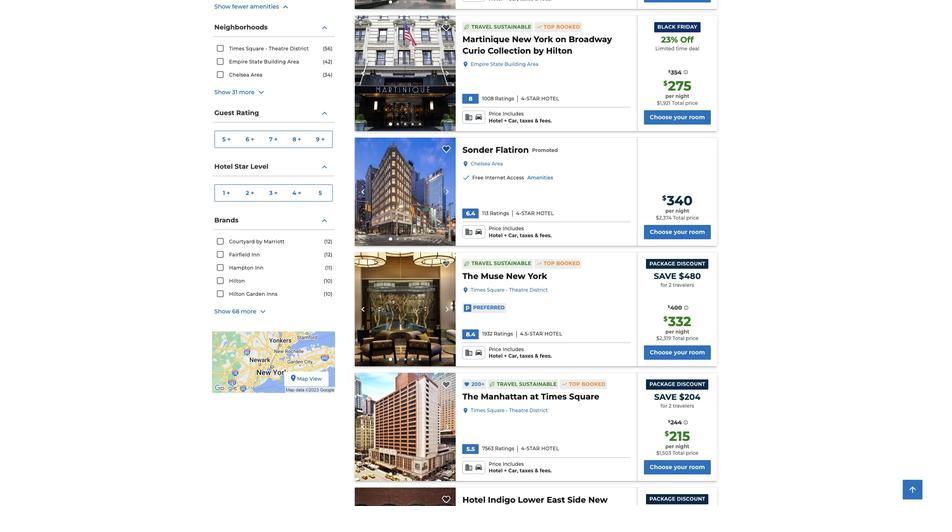 Task type: locate. For each thing, give the bounding box(es) containing it.
0 vertical spatial for 2 travelers
[[661, 282, 694, 289]]

$204
[[679, 393, 701, 402]]

4 go to image #3 image from the top
[[404, 359, 407, 361]]

car,
[[508, 118, 518, 124], [508, 233, 518, 239], [508, 353, 518, 360], [508, 468, 518, 474]]

1 horizontal spatial 8
[[469, 95, 473, 103]]

0 vertical spatial package discount
[[650, 261, 705, 267]]

8 + button
[[285, 131, 309, 148]]

0 vertical spatial travel sustainable
[[472, 24, 531, 30]]

chelsea down sonder
[[471, 161, 490, 167]]

4 choose your room from the top
[[650, 464, 705, 471]]

4 go to image #1 image from the top
[[389, 358, 392, 361]]

+ left the 9
[[298, 136, 301, 143]]

2 vertical spatial travel sustainable
[[497, 381, 557, 388]]

1 horizontal spatial state
[[490, 61, 503, 67]]

0 horizontal spatial empire
[[229, 59, 248, 65]]

0 vertical spatial more
[[239, 89, 255, 96]]

sustainable up the muse new york
[[494, 261, 531, 267]]

car, down 1008 ratings
[[508, 118, 518, 124]]

choose your room button for 332
[[644, 346, 711, 360]]

3 choose your room from the top
[[650, 349, 705, 357]]

price down 332
[[686, 336, 698, 342]]

2 vertical spatial top booked
[[569, 381, 606, 388]]

price inside $ 215 per night $1,503 total price
[[686, 451, 699, 457]]

5 right 4 +
[[319, 189, 322, 197]]

1 horizontal spatial building
[[505, 61, 526, 67]]

5 go to image #1 image from the top
[[389, 473, 392, 476]]

per up '$1,503'
[[666, 444, 674, 450]]

go to image #5 image
[[419, 1, 421, 3], [419, 123, 421, 125], [419, 238, 421, 240], [419, 359, 421, 361], [419, 473, 421, 476]]

1 discount from the top
[[677, 261, 705, 267]]

2 for 2 travelers from the top
[[661, 403, 694, 409]]

empire state building area down the collection
[[471, 61, 539, 67]]

building for square
[[264, 59, 286, 65]]

choose your room down $2,319
[[650, 349, 705, 357]]

$ for 354
[[668, 69, 671, 73]]

collection
[[488, 46, 531, 56]]

$ inside $ 400
[[668, 305, 670, 309]]

package discount for 332
[[650, 261, 705, 267]]

0 vertical spatial package
[[650, 261, 675, 267]]

4- right 7563 ratings
[[521, 446, 527, 452]]

sonder flatiron
[[463, 145, 529, 155]]

building
[[264, 59, 286, 65], [505, 61, 526, 67]]

1 photo carousel region from the top
[[355, 0, 456, 9]]

for for 215
[[661, 403, 668, 409]]

1 vertical spatial inn
[[255, 265, 264, 271]]

$ inside $ 354
[[668, 69, 671, 73]]

+ inside 'button'
[[251, 136, 254, 143]]

ratings right "1008"
[[495, 95, 514, 102]]

0 vertical spatial hilton
[[546, 46, 573, 56]]

travel up the muse
[[472, 261, 492, 267]]

total
[[672, 100, 684, 106], [673, 215, 685, 221], [673, 336, 685, 342], [673, 451, 685, 457]]

0 horizontal spatial state
[[249, 59, 263, 65]]

go to image #2 image for save $480
[[397, 359, 399, 361]]

total right "$1,921"
[[672, 100, 684, 106]]

go to image #1 image for 23% off
[[389, 122, 392, 126]]

price inside $ 332 per night $2,319 total price
[[686, 336, 698, 342]]

travel up the manhattan
[[497, 381, 518, 388]]

2 show from the top
[[214, 89, 231, 96]]

3 photo carousel region from the top
[[355, 138, 456, 246]]

$ for 244
[[668, 420, 670, 424]]

2 down the save $480
[[669, 282, 672, 289]]

sustainable
[[494, 24, 531, 30], [494, 261, 531, 267], [519, 381, 557, 388]]

2 per from the top
[[666, 208, 674, 214]]

price
[[685, 100, 698, 106], [686, 215, 699, 221], [686, 336, 698, 342], [686, 451, 699, 457]]

2 inside button
[[246, 189, 249, 197]]

4 room from the top
[[689, 464, 705, 471]]

show inside button
[[214, 308, 231, 316]]

photo carousel region
[[355, 0, 456, 9], [355, 16, 456, 131], [355, 138, 456, 246], [355, 253, 456, 367], [355, 373, 456, 482], [355, 488, 456, 507]]

sonder flatiron - promoted element
[[463, 144, 558, 156]]

1 vertical spatial package discount
[[650, 382, 705, 388]]

3 taxes from the top
[[520, 353, 534, 360]]

for 2 travelers down save $204
[[661, 403, 694, 409]]

price includes hotel + car, taxes & fees. for 275
[[489, 111, 552, 124]]

2 package from the top
[[650, 382, 675, 388]]

1 show from the top
[[214, 3, 231, 10]]

star left level at the top left of page
[[235, 163, 249, 171]]

1 includes from the top
[[503, 111, 524, 117]]

2 right 1 +
[[246, 189, 249, 197]]

1 vertical spatial for
[[661, 403, 668, 409]]

(10)
[[324, 278, 333, 284], [324, 291, 333, 297]]

4 choose from the top
[[650, 464, 672, 471]]

new inside the muse new york element
[[506, 271, 526, 281]]

travel
[[472, 24, 492, 30], [472, 261, 492, 267], [497, 381, 518, 388]]

2 vertical spatial 4-star hotel
[[521, 446, 559, 452]]

fees. for 332
[[540, 353, 552, 360]]

5 left 6
[[222, 136, 226, 143]]

+ down 7563 ratings
[[504, 468, 507, 474]]

room down $ 340 per night $2,374 total price
[[689, 228, 705, 236]]

travel sustainable for 332
[[472, 261, 531, 267]]

travel sustainable up the muse new york
[[472, 261, 531, 267]]

1 vertical spatial more
[[241, 308, 256, 316]]

includes down 113 ratings
[[503, 226, 524, 232]]

district
[[290, 46, 309, 52], [530, 287, 548, 293], [530, 408, 548, 414]]

chelsea area up internet
[[471, 161, 503, 167]]

state for times
[[249, 59, 263, 65]]

$1,503
[[656, 451, 671, 457]]

2 vertical spatial 2
[[669, 403, 672, 409]]

5 + button
[[215, 131, 238, 148]]

2 vertical spatial package
[[650, 496, 675, 503]]

1 vertical spatial new
[[506, 271, 526, 281]]

hotel star level
[[214, 163, 268, 171]]

state down the collection
[[490, 61, 503, 67]]

muse
[[481, 271, 504, 281]]

east
[[547, 496, 565, 505]]

total right $2,374
[[673, 215, 685, 221]]

choose your room for 275
[[650, 113, 705, 121]]

0 vertical spatial 4-
[[521, 95, 527, 102]]

black friday
[[658, 24, 697, 30]]

show 31 more
[[214, 89, 255, 96]]

ratings for 215
[[495, 446, 514, 452]]

3 price from the top
[[489, 346, 501, 353]]

price down 340 on the right of page
[[686, 215, 699, 221]]

go to image #1 image
[[389, 0, 392, 4], [389, 122, 392, 126], [389, 237, 392, 241], [389, 358, 392, 361], [389, 473, 392, 476]]

total inside $ 332 per night $2,319 total price
[[673, 336, 685, 342]]

+ down 1932 ratings
[[504, 353, 507, 360]]

the for 332
[[463, 271, 478, 281]]

+ right 3
[[274, 189, 278, 197]]

indigo
[[488, 496, 516, 505]]

+ right the 9
[[321, 136, 325, 143]]

0 vertical spatial (10)
[[324, 278, 333, 284]]

travelers
[[673, 282, 694, 289], [673, 403, 694, 409]]

4- right 1008 ratings
[[521, 95, 527, 102]]

2 night from the top
[[676, 208, 689, 214]]

+ right 1
[[227, 189, 230, 197]]

0 horizontal spatial empire state building area
[[229, 59, 299, 65]]

chelsea up 31
[[229, 72, 249, 78]]

(12) for courtyard by marriott
[[324, 239, 333, 245]]

star right 7563 ratings
[[527, 446, 540, 452]]

go to image #3 image for 23% off
[[404, 123, 407, 125]]

5 go to image #3 image from the top
[[404, 473, 407, 476]]

hotel
[[541, 95, 559, 102], [489, 118, 503, 124], [214, 163, 233, 171], [536, 210, 554, 216], [489, 233, 503, 239], [545, 331, 562, 337], [489, 353, 503, 360], [541, 446, 559, 452], [489, 468, 503, 474], [463, 496, 486, 505]]

(12)
[[324, 239, 333, 245], [324, 252, 333, 258]]

3 choose your room button from the top
[[644, 346, 711, 360]]

per inside $ 332 per night $2,319 total price
[[666, 329, 674, 335]]

star right 113 ratings
[[521, 210, 535, 216]]

travel sustainable up martinique
[[472, 24, 531, 30]]

night inside $ 275 per night $1,921 total price
[[676, 93, 689, 99]]

choose
[[650, 113, 672, 121], [650, 228, 672, 236], [650, 349, 672, 357], [650, 464, 672, 471]]

price inside $ 275 per night $1,921 total price
[[685, 100, 698, 106]]

night inside $ 340 per night $2,374 total price
[[676, 208, 689, 214]]

1 vertical spatial travelers
[[673, 403, 694, 409]]

building up 'show 31 more' "button"
[[264, 59, 286, 65]]

per inside $ 340 per night $2,374 total price
[[666, 208, 674, 214]]

2 choose your room button from the top
[[644, 225, 711, 239]]

0 vertical spatial top
[[544, 24, 555, 30]]

7563
[[482, 446, 494, 452]]

flatiron
[[496, 145, 529, 155]]

1 vertical spatial discount
[[677, 382, 705, 388]]

empire state building area for square
[[229, 59, 299, 65]]

(42)
[[323, 59, 333, 65]]

room down $ 275 per night $1,921 total price
[[689, 113, 705, 121]]

- down the manhattan
[[506, 408, 508, 414]]

+ inside 'button'
[[321, 136, 325, 143]]

$ for 275
[[663, 80, 668, 87]]

discount
[[677, 261, 705, 267], [677, 382, 705, 388], [677, 496, 705, 503]]

star for 340
[[521, 210, 535, 216]]

total inside $ 275 per night $1,921 total price
[[672, 100, 684, 106]]

discount for 332
[[677, 261, 705, 267]]

0 vertical spatial booked
[[556, 24, 580, 30]]

1 vertical spatial package
[[650, 382, 675, 388]]

night for 332
[[676, 329, 689, 335]]

show inside button
[[214, 3, 231, 10]]

1 vertical spatial 8
[[292, 136, 296, 143]]

martinique
[[463, 34, 510, 44]]

23% off
[[661, 35, 694, 45]]

244
[[671, 419, 682, 427]]

2 vertical spatial package discount
[[650, 496, 705, 503]]

340
[[667, 193, 693, 209]]

1 choose your room button from the top
[[644, 110, 711, 125]]

0 vertical spatial top booked
[[544, 24, 580, 30]]

price for 332
[[686, 336, 698, 342]]

inn
[[251, 252, 260, 258], [255, 265, 264, 271]]

package for 215
[[650, 382, 675, 388]]

sustainable up at
[[519, 381, 557, 388]]

4 + button
[[285, 185, 309, 201]]

ratings
[[495, 95, 514, 102], [490, 210, 509, 216], [494, 331, 513, 337], [495, 446, 514, 452]]

manhattan
[[481, 392, 528, 402]]

top
[[544, 24, 555, 30], [544, 261, 555, 267], [569, 381, 580, 388]]

inn down courtyard by marriott
[[251, 252, 260, 258]]

2 vertical spatial sustainable
[[519, 381, 557, 388]]

show left 68
[[214, 308, 231, 316]]

taxes for 275
[[520, 118, 534, 124]]

1 horizontal spatial chelsea
[[471, 161, 490, 167]]

new inside hotel indigo lower east side new
[[588, 496, 608, 505]]

0 vertical spatial discount
[[677, 261, 705, 267]]

more
[[239, 89, 255, 96], [241, 308, 256, 316]]

includes
[[503, 111, 524, 117], [503, 226, 524, 232], [503, 346, 524, 353], [503, 461, 524, 467]]

per up $2,374
[[666, 208, 674, 214]]

price down 7563 ratings
[[489, 461, 501, 467]]

1 vertical spatial for 2 travelers
[[661, 403, 694, 409]]

per for 215
[[666, 444, 674, 450]]

2 vertical spatial district
[[530, 408, 548, 414]]

inn for fairfield inn
[[251, 252, 260, 258]]

200+
[[472, 381, 485, 388]]

go to image #4 image
[[411, 1, 414, 3], [411, 123, 414, 125], [411, 238, 414, 240], [411, 359, 414, 361], [411, 473, 414, 476]]

1 save from the top
[[654, 272, 677, 282]]

2 car, from the top
[[508, 233, 518, 239]]

1 choose your room from the top
[[650, 113, 705, 121]]

$ inside $ 340 per night $2,374 total price
[[662, 194, 667, 202]]

property building image
[[355, 16, 456, 131], [355, 253, 456, 367]]

3 go to image #4 image from the top
[[411, 238, 414, 240]]

1 horizontal spatial empire state building area
[[471, 61, 539, 67]]

the
[[463, 271, 478, 281], [463, 392, 478, 402]]

area left (42)
[[287, 59, 299, 65]]

3 fees. from the top
[[540, 353, 552, 360]]

1 fees. from the top
[[540, 118, 552, 124]]

go to image #2 image for save $204
[[397, 473, 399, 476]]

hotel inside dropdown button
[[214, 163, 233, 171]]

choose your room down $2,374
[[650, 228, 705, 236]]

2 choose your room from the top
[[650, 228, 705, 236]]

new right the muse
[[506, 271, 526, 281]]

1 vertical spatial the
[[463, 392, 478, 402]]

2 (10) from the top
[[324, 291, 333, 297]]

0 vertical spatial 5
[[222, 136, 226, 143]]

3 per from the top
[[666, 329, 674, 335]]

go to image #2 image
[[397, 1, 399, 3], [397, 123, 399, 125], [397, 238, 399, 240], [397, 359, 399, 361], [397, 473, 399, 476]]

1 taxes from the top
[[520, 118, 534, 124]]

price includes hotel + car, taxes & fees. down 113 ratings
[[489, 226, 552, 239]]

theatre
[[269, 46, 289, 52], [509, 287, 528, 293], [509, 408, 528, 414]]

star for 23% off
[[527, 95, 540, 102]]

1 night from the top
[[676, 93, 689, 99]]

0 vertical spatial 2
[[246, 189, 249, 197]]

2 property building image from the top
[[355, 253, 456, 367]]

7 +
[[269, 136, 278, 143]]

1 vertical spatial sustainable
[[494, 261, 531, 267]]

hilton inside martinique new york on broadway curio collection by hilton
[[546, 46, 573, 56]]

0 vertical spatial for
[[661, 282, 668, 289]]

hampton inn
[[229, 265, 264, 271]]

$ left 215
[[665, 430, 669, 438]]

1 travelers from the top
[[673, 282, 694, 289]]

+ down 1008 ratings
[[504, 118, 507, 124]]

theatre down the muse new york
[[509, 287, 528, 293]]

guest
[[214, 109, 234, 117]]

1 for 2 travelers from the top
[[661, 282, 694, 289]]

square
[[246, 46, 264, 52], [487, 287, 505, 293], [569, 392, 599, 402], [487, 408, 505, 414]]

sustainable up the collection
[[494, 24, 531, 30]]

taxes for 215
[[520, 468, 534, 474]]

go to image #3 image for save $480
[[404, 359, 407, 361]]

-
[[265, 46, 267, 52], [506, 287, 508, 293], [506, 408, 508, 414]]

1 vertical spatial 4-star hotel
[[516, 210, 554, 216]]

1 vertical spatial 2
[[669, 282, 672, 289]]

2 go to image #3 image from the top
[[404, 123, 407, 125]]

+ for 5 +
[[227, 136, 231, 143]]

go to image #1 image for 340
[[389, 237, 392, 241]]

image 1 of 5 image
[[355, 138, 456, 246]]

times square - theatre district down the muse new york
[[471, 287, 548, 293]]

+ for 4 +
[[298, 189, 301, 197]]

show inside "button"
[[214, 89, 231, 96]]

+ for 1 +
[[227, 189, 230, 197]]

per for 340
[[666, 208, 674, 214]]

0 horizontal spatial building
[[264, 59, 286, 65]]

inn right hampton
[[255, 265, 264, 271]]

empire down curio
[[471, 61, 489, 67]]

1 package from the top
[[650, 261, 675, 267]]

$ left the 400
[[668, 305, 670, 309]]

8 left "1008"
[[469, 95, 473, 103]]

price includes hotel + car, taxes & fees. for 332
[[489, 346, 552, 360]]

choose your room button down '$1,503'
[[644, 461, 711, 475]]

4 go to image #5 image from the top
[[419, 359, 421, 361]]

building down the collection
[[505, 61, 526, 67]]

3 go to image #1 image from the top
[[389, 237, 392, 241]]

your down $ 332 per night $2,319 total price
[[674, 349, 687, 357]]

1 horizontal spatial 5
[[319, 189, 322, 197]]

2 room from the top
[[689, 228, 705, 236]]

1 horizontal spatial by
[[533, 46, 544, 56]]

5 +
[[222, 136, 231, 143]]

23%
[[661, 35, 678, 45]]

0 horizontal spatial 5
[[222, 136, 226, 143]]

3 price includes hotel + car, taxes & fees. from the top
[[489, 346, 552, 360]]

ratings for 275
[[495, 95, 514, 102]]

1 vertical spatial travel sustainable
[[472, 261, 531, 267]]

save
[[654, 272, 677, 282], [654, 393, 677, 402]]

3 go to image #3 image from the top
[[404, 238, 407, 240]]

3 show from the top
[[214, 308, 231, 316]]

top for 275
[[544, 24, 555, 30]]

new inside martinique new york on broadway curio collection by hilton
[[512, 34, 531, 44]]

1 vertical spatial property building image
[[355, 253, 456, 367]]

(34)
[[323, 72, 333, 78]]

2 go to image #4 image from the top
[[411, 123, 414, 125]]

per inside $ 215 per night $1,503 total price
[[666, 444, 674, 450]]

per up $2,319
[[666, 329, 674, 335]]

night for 275
[[676, 93, 689, 99]]

go to image #1 image for save $480
[[389, 358, 392, 361]]

5 inside 5 + button
[[222, 136, 226, 143]]

choose your room button down $2,374
[[644, 225, 711, 239]]

martinique new york on broadway curio collection by hilton
[[463, 34, 612, 56]]

0 vertical spatial inn
[[251, 252, 260, 258]]

star for save $480
[[530, 331, 543, 337]]

8 for 8 +
[[292, 136, 296, 143]]

5 go to image #4 image from the top
[[411, 473, 414, 476]]

theatre down the manhattan at times square at the bottom of the page
[[509, 408, 528, 414]]

2 vertical spatial new
[[588, 496, 608, 505]]

times down the neighborhoods
[[229, 46, 244, 52]]

2 vertical spatial hilton
[[229, 291, 245, 297]]

1 car, from the top
[[508, 118, 518, 124]]

the muse new york
[[463, 271, 547, 281]]

curio
[[463, 46, 485, 56]]

1 vertical spatial -
[[506, 287, 508, 293]]

1 the from the top
[[463, 271, 478, 281]]

1 price includes hotel + car, taxes & fees. from the top
[[489, 111, 552, 124]]

chelsea
[[229, 72, 249, 78], [471, 161, 490, 167]]

4 fees. from the top
[[540, 468, 552, 474]]

1 + button
[[215, 185, 238, 201]]

1 horizontal spatial chelsea area
[[471, 161, 503, 167]]

broadway
[[569, 34, 612, 44]]

$ left 244
[[668, 420, 670, 424]]

includes for 332
[[503, 346, 524, 353]]

go to image #5 image for save $480
[[419, 359, 421, 361]]

+ left 6
[[227, 136, 231, 143]]

$ left 275
[[663, 80, 668, 87]]

4 & from the top
[[535, 468, 538, 474]]

4 car, from the top
[[508, 468, 518, 474]]

for down save $204
[[661, 403, 668, 409]]

2 price from the top
[[489, 226, 501, 232]]

1 go to image #4 image from the top
[[411, 1, 414, 3]]

0 vertical spatial (12)
[[324, 239, 333, 245]]

4-
[[521, 95, 527, 102], [516, 210, 522, 216], [521, 446, 527, 452]]

1 for from the top
[[661, 282, 668, 289]]

4 your from the top
[[674, 464, 687, 471]]

times square - theatre district down the manhattan
[[471, 408, 548, 414]]

1 property building image from the top
[[355, 16, 456, 131]]

4 night from the top
[[676, 444, 689, 450]]

district left (56)
[[290, 46, 309, 52]]

for down the save $480
[[661, 282, 668, 289]]

1 vertical spatial save
[[654, 393, 677, 402]]

choose your room button down "$1,921"
[[644, 110, 711, 125]]

times down the muse
[[471, 287, 486, 293]]

price for 275
[[489, 111, 501, 117]]

2 for from the top
[[661, 403, 668, 409]]

4 photo carousel region from the top
[[355, 253, 456, 367]]

0 vertical spatial 4-star hotel
[[521, 95, 559, 102]]

4
[[292, 189, 296, 197]]

go to image #5 image for save $204
[[419, 473, 421, 476]]

2 go to image #1 image from the top
[[389, 122, 392, 126]]

0 horizontal spatial chelsea area
[[229, 72, 263, 78]]

1 price from the top
[[489, 111, 501, 117]]

york inside martinique new york on broadway curio collection by hilton
[[534, 34, 553, 44]]

3 discount from the top
[[677, 496, 705, 503]]

$ inside $ 332 per night $2,319 total price
[[664, 315, 668, 323]]

choose your room button down $2,319
[[644, 346, 711, 360]]

$ inside '$ 244'
[[668, 420, 670, 424]]

choose down "$1,921"
[[650, 113, 672, 121]]

courtyard
[[229, 239, 255, 245]]

(11)
[[325, 265, 333, 271]]

room down $ 332 per night $2,319 total price
[[689, 349, 705, 357]]

$ inside $ 275 per night $1,921 total price
[[663, 80, 668, 87]]

0 vertical spatial travel
[[472, 24, 492, 30]]

4 includes from the top
[[503, 461, 524, 467]]

1 vertical spatial by
[[256, 239, 262, 245]]

2 discount from the top
[[677, 382, 705, 388]]

booked for 332
[[556, 261, 580, 267]]

0 vertical spatial by
[[533, 46, 544, 56]]

5 inside 5 button
[[319, 189, 322, 197]]

star right 1932 ratings
[[530, 331, 543, 337]]

your down $ 340 per night $2,374 total price
[[674, 228, 687, 236]]

show fewer amenities button
[[214, 2, 333, 12]]

room for 332
[[689, 349, 705, 357]]

per inside $ 275 per night $1,921 total price
[[666, 93, 674, 99]]

the muse new york element
[[463, 271, 547, 282]]

1 horizontal spatial empire
[[471, 61, 489, 67]]

4 go to image #4 image from the top
[[411, 359, 414, 361]]

for 2 travelers for 332
[[661, 282, 694, 289]]

$
[[668, 69, 671, 73], [663, 80, 668, 87], [662, 194, 667, 202], [668, 305, 670, 309], [664, 315, 668, 323], [668, 420, 670, 424], [665, 430, 669, 438]]

2 vertical spatial travel
[[497, 381, 518, 388]]

total for 332
[[673, 336, 685, 342]]

0 vertical spatial save
[[654, 272, 677, 282]]

more inside button
[[241, 308, 256, 316]]

0 horizontal spatial 8
[[292, 136, 296, 143]]

car, down 1932 ratings
[[508, 353, 518, 360]]

0 vertical spatial travelers
[[673, 282, 694, 289]]

0 horizontal spatial chelsea
[[229, 72, 249, 78]]

2 vertical spatial show
[[214, 308, 231, 316]]

go to image #4 image for 340
[[411, 238, 414, 240]]

price includes hotel + car, taxes & fees. down 1008 ratings
[[489, 111, 552, 124]]

fees. for 275
[[540, 118, 552, 124]]

4 taxes from the top
[[520, 468, 534, 474]]

per for 332
[[666, 329, 674, 335]]

1 vertical spatial 5
[[319, 189, 322, 197]]

more right 31
[[239, 89, 255, 96]]

1 vertical spatial 4-
[[516, 210, 522, 216]]

price inside $ 340 per night $2,374 total price
[[686, 215, 699, 221]]

3 go to image #5 image from the top
[[419, 238, 421, 240]]

2 vertical spatial 4-
[[521, 446, 527, 452]]

price for 215
[[489, 461, 501, 467]]

$ 340 per night $2,374 total price
[[656, 193, 699, 221]]

2 taxes from the top
[[520, 233, 534, 239]]

2 save from the top
[[654, 393, 677, 402]]

2 vertical spatial discount
[[677, 496, 705, 503]]

3 includes from the top
[[503, 346, 524, 353]]

4 go to image #2 image from the top
[[397, 359, 399, 361]]

choose your room button for 275
[[644, 110, 711, 125]]

price includes hotel + car, taxes & fees. down 7563 ratings
[[489, 461, 552, 474]]

9 + button
[[309, 131, 332, 148]]

5 go to image #5 image from the top
[[419, 473, 421, 476]]

8 inside button
[[292, 136, 296, 143]]

travelers down save $204
[[673, 403, 694, 409]]

7563 ratings
[[482, 446, 514, 452]]

3 & from the top
[[535, 353, 538, 360]]

total inside $ 340 per night $2,374 total price
[[673, 215, 685, 221]]

4- right 113 ratings
[[516, 210, 522, 216]]

4 price includes hotel + car, taxes & fees. from the top
[[489, 461, 552, 474]]

hilton
[[546, 46, 573, 56], [229, 278, 245, 284], [229, 291, 245, 297]]

taxes for 332
[[520, 353, 534, 360]]

total inside $ 215 per night $1,503 total price
[[673, 451, 685, 457]]

level
[[250, 163, 268, 171]]

choose down $2,319
[[650, 349, 672, 357]]

2 package discount from the top
[[650, 382, 705, 388]]

3 your from the top
[[674, 349, 687, 357]]

1 vertical spatial travel
[[472, 261, 492, 267]]

+ inside button
[[298, 136, 301, 143]]

price includes hotel + car, taxes & fees. down 4.5-
[[489, 346, 552, 360]]

includes down 1008 ratings
[[503, 111, 524, 117]]

limited time deal
[[655, 45, 700, 52]]

1 vertical spatial top booked
[[544, 261, 580, 267]]

by left marriott
[[256, 239, 262, 245]]

choose your room down "$1,921"
[[650, 113, 705, 121]]

1 room from the top
[[689, 113, 705, 121]]

night inside $ 332 per night $2,319 total price
[[676, 329, 689, 335]]

night inside $ 215 per night $1,503 total price
[[676, 444, 689, 450]]

night for 340
[[676, 208, 689, 214]]

choose your room down '$1,503'
[[650, 464, 705, 471]]

by
[[533, 46, 544, 56], [256, 239, 262, 245]]

go to image #3 image
[[404, 1, 407, 3], [404, 123, 407, 125], [404, 238, 407, 240], [404, 359, 407, 361], [404, 473, 407, 476]]

0 vertical spatial 8
[[469, 95, 473, 103]]

theatre down neighborhoods dropdown button
[[269, 46, 289, 52]]

discount for 215
[[677, 382, 705, 388]]

guest rating button
[[213, 104, 334, 123]]

5 go to image #2 image from the top
[[397, 473, 399, 476]]

1 vertical spatial chelsea
[[471, 161, 490, 167]]

1 & from the top
[[535, 118, 538, 124]]

+ for 9 +
[[321, 136, 325, 143]]

for 2 travelers for 215
[[661, 403, 694, 409]]

1 vertical spatial booked
[[556, 261, 580, 267]]

1 per from the top
[[666, 93, 674, 99]]

0 vertical spatial sustainable
[[494, 24, 531, 30]]

york
[[534, 34, 553, 44], [528, 271, 547, 281]]

times square - theatre district down neighborhoods dropdown button
[[229, 46, 309, 52]]

8
[[469, 95, 473, 103], [292, 136, 296, 143]]

0 vertical spatial york
[[534, 34, 553, 44]]

travel up martinique
[[472, 24, 492, 30]]

room down $ 215 per night $1,503 total price
[[689, 464, 705, 471]]

4- for save $204
[[521, 446, 527, 452]]

night
[[676, 93, 689, 99], [676, 208, 689, 214], [676, 329, 689, 335], [676, 444, 689, 450]]

the manhattan at times square
[[463, 392, 599, 402]]

3 room from the top
[[689, 349, 705, 357]]

$ left 340 on the right of page
[[662, 194, 667, 202]]

3 choose from the top
[[650, 349, 672, 357]]

4- for 23% off
[[521, 95, 527, 102]]

6 +
[[246, 136, 254, 143]]

more inside "button"
[[239, 89, 255, 96]]

1 vertical spatial hilton
[[229, 278, 245, 284]]

1 (12) from the top
[[324, 239, 333, 245]]

1 vertical spatial (12)
[[324, 252, 333, 258]]

car, for 332
[[508, 353, 518, 360]]

6 + button
[[238, 131, 262, 148]]

facade/entrance image
[[355, 373, 456, 482]]

fees. for 215
[[540, 468, 552, 474]]

2 go to image #2 image from the top
[[397, 123, 399, 125]]

internet
[[485, 175, 506, 181]]

1 vertical spatial chelsea area
[[471, 161, 503, 167]]

save left the '$204'
[[654, 393, 677, 402]]

3 go to image #2 image from the top
[[397, 238, 399, 240]]

4-star hotel for save $204
[[521, 446, 559, 452]]

1 choose from the top
[[650, 113, 672, 121]]

0 vertical spatial chelsea
[[229, 72, 249, 78]]

1 vertical spatial (10)
[[324, 291, 333, 297]]

$ 275 per night $1,921 total price
[[657, 78, 698, 106]]

1 vertical spatial show
[[214, 89, 231, 96]]

4 price from the top
[[489, 461, 501, 467]]

1 go to image #3 image from the top
[[404, 1, 407, 3]]

+ inside button
[[251, 189, 254, 197]]

$ inside $ 215 per night $1,503 total price
[[665, 430, 669, 438]]



Task type: vqa. For each thing, say whether or not it's contained in the screenshot.


Task type: describe. For each thing, give the bounding box(es) containing it.
choose for 275
[[650, 113, 672, 121]]

1 go to image #1 image from the top
[[389, 0, 392, 4]]

photo carousel region for 23% off
[[355, 16, 456, 131]]

2 vertical spatial booked
[[582, 381, 606, 388]]

fairfield
[[229, 252, 250, 258]]

free
[[472, 175, 484, 181]]

choose your room for 332
[[650, 349, 705, 357]]

(12) for fairfield inn
[[324, 252, 333, 258]]

travel sustainable for 275
[[472, 24, 531, 30]]

1 vertical spatial times square - theatre district
[[471, 287, 548, 293]]

2 + button
[[238, 185, 262, 201]]

+ for 7 +
[[274, 136, 278, 143]]

1 +
[[223, 189, 230, 197]]

6.4
[[466, 210, 475, 217]]

go to image #5 image for 340
[[419, 238, 421, 240]]

map
[[297, 376, 308, 382]]

photo carousel region for save $204
[[355, 373, 456, 482]]

go to image #1 image for save $204
[[389, 473, 392, 476]]

& for 275
[[535, 118, 538, 124]]

property building image for 275
[[355, 16, 456, 131]]

car, for 275
[[508, 118, 518, 124]]

black
[[658, 24, 676, 30]]

hotel indigo lower east side new york, an ihg hotel element
[[463, 495, 631, 507]]

courtyard by marriott
[[229, 239, 285, 245]]

inn for hampton inn
[[255, 265, 264, 271]]

off
[[680, 35, 694, 45]]

more for neighborhoods
[[239, 89, 255, 96]]

$2,374
[[656, 215, 672, 221]]

show for neighborhoods
[[214, 89, 231, 96]]

photo carousel region for 340
[[355, 138, 456, 246]]

9
[[316, 136, 320, 143]]

ratings for 332
[[494, 331, 513, 337]]

400
[[670, 305, 682, 312]]

rating
[[236, 109, 259, 117]]

save $204
[[654, 393, 701, 402]]

save $480
[[654, 272, 701, 282]]

by inside martinique new york on broadway curio collection by hilton
[[533, 46, 544, 56]]

0 vertical spatial times square - theatre district
[[229, 46, 309, 52]]

go to image #2 image for 340
[[397, 238, 399, 240]]

2 includes from the top
[[503, 226, 524, 232]]

1008
[[482, 95, 494, 102]]

0 vertical spatial chelsea area
[[229, 72, 263, 78]]

package discount for 215
[[650, 382, 705, 388]]

hotel star level button
[[213, 158, 334, 176]]

price for 332
[[489, 346, 501, 353]]

4- for 340
[[516, 210, 522, 216]]

1 go to image #5 image from the top
[[419, 1, 421, 3]]

+ down 113 ratings
[[504, 233, 507, 239]]

travelers for 215
[[673, 403, 694, 409]]

choose for 332
[[650, 349, 672, 357]]

your for 215
[[674, 464, 687, 471]]

your for 275
[[674, 113, 687, 121]]

area down martinique new york on broadway curio collection by hilton
[[527, 61, 539, 67]]

332
[[668, 314, 691, 330]]

empire for times square - theatre district
[[229, 59, 248, 65]]

martinique new york on broadway curio collection by hilton element
[[463, 34, 631, 56]]

$ 354
[[668, 69, 682, 76]]

go to image #4 image for 23% off
[[411, 123, 414, 125]]

package for 332
[[650, 261, 675, 267]]

2 vertical spatial theatre
[[509, 408, 528, 414]]

3 package from the top
[[650, 496, 675, 503]]

2 price includes hotel + car, taxes & fees. from the top
[[489, 226, 552, 239]]

$480
[[679, 272, 701, 282]]

amenities
[[527, 175, 553, 181]]

275
[[668, 78, 692, 94]]

$ 400
[[668, 305, 682, 312]]

travelers for 332
[[673, 282, 694, 289]]

hotel inside hotel indigo lower east side new
[[463, 496, 486, 505]]

3 + button
[[262, 185, 285, 201]]

7
[[269, 136, 273, 143]]

brands
[[214, 217, 239, 224]]

2 vertical spatial top
[[569, 381, 580, 388]]

side
[[567, 496, 586, 505]]

+ for 3 +
[[274, 189, 278, 197]]

$1,921
[[657, 100, 671, 106]]

2 vertical spatial -
[[506, 408, 508, 414]]

1 vertical spatial york
[[528, 271, 547, 281]]

0 vertical spatial theatre
[[269, 46, 289, 52]]

0 vertical spatial -
[[265, 46, 267, 52]]

go to image #2 image for 23% off
[[397, 123, 399, 125]]

3 +
[[269, 189, 278, 197]]

68
[[232, 308, 239, 316]]

1
[[223, 189, 225, 197]]

2 +
[[246, 189, 254, 197]]

sustainable for 332
[[494, 261, 531, 267]]

more for brands
[[241, 308, 256, 316]]

go to image #5 image for 23% off
[[419, 123, 421, 125]]

4 +
[[292, 189, 301, 197]]

6
[[246, 136, 249, 143]]

ratings right 113
[[490, 210, 509, 216]]

113 ratings
[[482, 210, 509, 216]]

choose your room button for 215
[[644, 461, 711, 475]]

2 & from the top
[[535, 233, 538, 239]]

354
[[671, 69, 682, 76]]

go to image #4 image for save $480
[[411, 359, 414, 361]]

3 package discount from the top
[[650, 496, 705, 503]]

the for 215
[[463, 392, 478, 402]]

$ for 332
[[664, 315, 668, 323]]

4.5-
[[520, 331, 530, 337]]

booked for 275
[[556, 24, 580, 30]]

price for 275
[[685, 100, 698, 106]]

sustainable for 275
[[494, 24, 531, 30]]

2 choose from the top
[[650, 228, 672, 236]]

go to image #3 image for save $204
[[404, 473, 407, 476]]

5.5
[[467, 446, 475, 453]]

top booked for 275
[[544, 24, 580, 30]]

1932
[[482, 331, 493, 337]]

show fewer amenities
[[214, 3, 279, 10]]

on
[[555, 34, 567, 44]]

8.4
[[466, 331, 475, 338]]

go to image #3 image for 340
[[404, 238, 407, 240]]

2 for 215
[[669, 403, 672, 409]]

9 +
[[316, 136, 325, 143]]

map view
[[297, 376, 322, 382]]

amenities
[[250, 3, 279, 10]]

1 vertical spatial theatre
[[509, 287, 528, 293]]

+ for 2 +
[[251, 189, 254, 197]]

includes for 275
[[503, 111, 524, 117]]

times down 200+
[[471, 408, 486, 414]]

star for save $204
[[527, 446, 540, 452]]

times inside the manhattan at times square element
[[541, 392, 567, 402]]

area up 'show 31 more' "button"
[[251, 72, 263, 78]]

garden
[[246, 291, 265, 297]]

0 vertical spatial district
[[290, 46, 309, 52]]

2 fees. from the top
[[540, 233, 552, 239]]

at
[[530, 392, 539, 402]]

$ 215 per night $1,503 total price
[[656, 429, 699, 457]]

1 vertical spatial district
[[530, 287, 548, 293]]

heart icon image
[[464, 382, 470, 388]]

hilton for hilton garden inns
[[229, 291, 245, 297]]

view
[[310, 376, 322, 382]]

7 + button
[[262, 131, 285, 148]]

fairfield inn
[[229, 252, 260, 258]]

hampton
[[229, 265, 254, 271]]

(56)
[[323, 46, 333, 52]]

property building image for 332
[[355, 253, 456, 367]]

neighborhoods
[[214, 23, 268, 31]]

show 68 more
[[214, 308, 256, 316]]

31
[[232, 89, 238, 96]]

$ 244
[[668, 419, 682, 427]]

room for 215
[[689, 464, 705, 471]]

+ for 8 +
[[298, 136, 301, 143]]

6 photo carousel region from the top
[[355, 488, 456, 507]]

free internet access amenities
[[472, 175, 553, 181]]

show 31 more button
[[214, 88, 333, 98]]

deal
[[689, 45, 700, 52]]

top booked for 332
[[544, 261, 580, 267]]

2 your from the top
[[674, 228, 687, 236]]

travel for 275
[[472, 24, 492, 30]]

113
[[482, 210, 489, 216]]

car, for 215
[[508, 468, 518, 474]]

star inside dropdown button
[[235, 163, 249, 171]]

1 go to image #2 image from the top
[[397, 1, 399, 3]]

friday
[[677, 24, 697, 30]]

go to image #4 image for save $204
[[411, 473, 414, 476]]

215
[[669, 429, 690, 445]]

8 +
[[292, 136, 301, 143]]

access
[[507, 175, 524, 181]]

top for 332
[[544, 261, 555, 267]]

& for 332
[[535, 353, 538, 360]]

& for 215
[[535, 468, 538, 474]]

area down sonder flatiron
[[492, 161, 503, 167]]

(10) for hilton
[[324, 278, 333, 284]]

neighborhoods button
[[213, 18, 334, 37]]

hilton for hilton
[[229, 278, 245, 284]]

limited
[[655, 45, 675, 52]]

1932 ratings
[[482, 331, 513, 337]]

fewer
[[232, 3, 248, 10]]

$ for 400
[[668, 305, 670, 309]]

time
[[676, 45, 688, 52]]

total for 275
[[672, 100, 684, 106]]

(10) for hilton garden inns
[[324, 291, 333, 297]]

2 vertical spatial times square - theatre district
[[471, 408, 548, 414]]

hilton garden inns
[[229, 291, 278, 297]]

room for 275
[[689, 113, 705, 121]]

the manhattan at times square element
[[463, 391, 599, 403]]

total for 340
[[673, 215, 685, 221]]

choose your room for 215
[[650, 464, 705, 471]]

price for 215
[[686, 451, 699, 457]]



